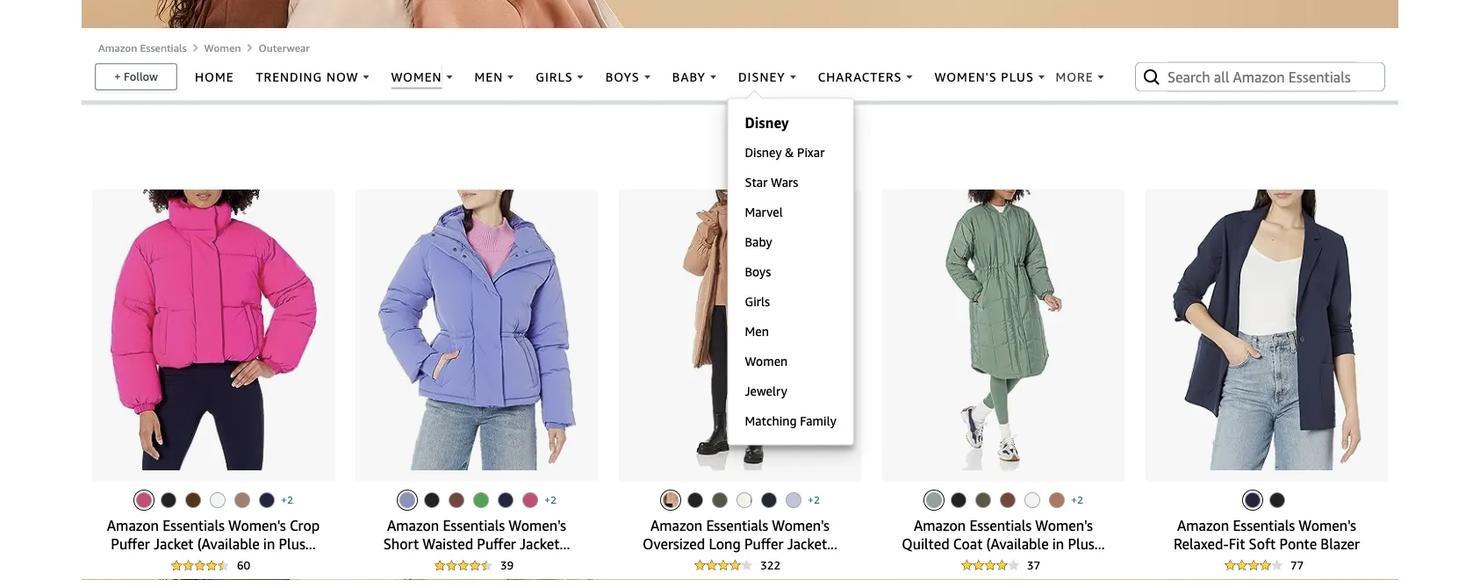 Task type: vqa. For each thing, say whether or not it's contained in the screenshot.
Sale
no



Task type: describe. For each thing, give the bounding box(es) containing it.
1 navy image from the left
[[259, 493, 275, 508]]

+2 link for 37
[[1071, 493, 1084, 508]]

1 navy image from the left
[[498, 493, 514, 508]]

2 light brown image from the left
[[663, 493, 679, 508]]

dark olive image
[[712, 493, 728, 508]]

+2 link for 39
[[545, 493, 557, 508]]

2 eggshell white image from the left
[[1025, 493, 1041, 508]]

green image
[[473, 493, 489, 508]]

3 light brown image from the left
[[1050, 493, 1065, 508]]

+2 for 37
[[1071, 494, 1084, 506]]

1 eggshell white image from the left
[[210, 493, 226, 508]]

black image for 37
[[951, 493, 967, 508]]

+2 for 322
[[808, 494, 820, 506]]

amazon
[[98, 42, 137, 54]]

1 neon pink image from the left
[[136, 493, 152, 508]]

+2 link for 322
[[808, 493, 820, 508]]

women link
[[204, 42, 241, 54]]

purple image
[[786, 493, 802, 508]]

black image for 77
[[1270, 493, 1286, 508]]

amazon essentials women's short waisted puffer jacket (available in plus size) image
[[378, 189, 576, 471]]

purple blue image
[[400, 493, 415, 508]]

2 navy image from the left
[[1245, 493, 1261, 508]]

deep brown image
[[449, 493, 465, 508]]

+ follow
[[114, 70, 158, 83]]

women
[[204, 42, 241, 54]]

1 light brown image from the left
[[234, 493, 250, 508]]

amazon essentials women's relaxed-fit soft ponte blazer image
[[1173, 189, 1362, 471]]

+2 link for 60
[[281, 493, 293, 508]]

322
[[761, 559, 781, 572]]

amazon essentials link
[[98, 42, 187, 54]]

2 navy image from the left
[[761, 493, 777, 508]]

2 deep brown image from the left
[[1000, 493, 1016, 508]]

eggshell white image
[[737, 493, 753, 508]]

outerwear link
[[259, 42, 310, 54]]

+
[[114, 70, 121, 83]]

outerwear
[[259, 42, 310, 54]]



Task type: locate. For each thing, give the bounding box(es) containing it.
0 horizontal spatial navy image
[[259, 493, 275, 508]]

sage green image
[[927, 493, 942, 508]]

light brown image
[[234, 493, 250, 508], [663, 493, 679, 508], [1050, 493, 1065, 508]]

1 horizontal spatial navy image
[[761, 493, 777, 508]]

1 black image from the left
[[161, 493, 177, 508]]

amazon essentials women's quilted coat (available in plus size) image
[[946, 189, 1062, 471]]

neon pink image
[[136, 493, 152, 508], [523, 493, 538, 508]]

2 black image from the left
[[424, 493, 440, 508]]

1 horizontal spatial eggshell white image
[[1025, 493, 1041, 508]]

3 +2 from the left
[[808, 494, 820, 506]]

2 +2 link from the left
[[545, 493, 557, 508]]

black image for 322
[[688, 493, 703, 508]]

black image
[[161, 493, 177, 508], [424, 493, 440, 508], [951, 493, 967, 508]]

black image for 39
[[424, 493, 440, 508]]

1 horizontal spatial black image
[[1270, 493, 1286, 508]]

37
[[1028, 559, 1041, 572]]

1 +2 from the left
[[281, 494, 293, 506]]

1 horizontal spatial navy image
[[1245, 493, 1261, 508]]

black image for 60
[[161, 493, 177, 508]]

+2 for 60
[[281, 494, 293, 506]]

1 black image from the left
[[688, 493, 703, 508]]

1 horizontal spatial black image
[[424, 493, 440, 508]]

1 deep brown image from the left
[[185, 493, 201, 508]]

0 horizontal spatial deep brown image
[[185, 493, 201, 508]]

0 horizontal spatial black image
[[161, 493, 177, 508]]

1 horizontal spatial deep brown image
[[1000, 493, 1016, 508]]

77
[[1291, 559, 1304, 572]]

follow
[[124, 70, 158, 83]]

dark olive image
[[976, 493, 992, 508]]

0 horizontal spatial black image
[[688, 493, 703, 508]]

light brown image right dark olive icon
[[1050, 493, 1065, 508]]

eggshell white image
[[210, 493, 226, 508], [1025, 493, 1041, 508]]

+ follow button
[[96, 65, 176, 89]]

0 horizontal spatial light brown image
[[234, 493, 250, 508]]

light brown image up 60
[[234, 493, 250, 508]]

+2
[[281, 494, 293, 506], [545, 494, 557, 506], [808, 494, 820, 506], [1071, 494, 1084, 506]]

1 horizontal spatial neon pink image
[[523, 493, 538, 508]]

2 horizontal spatial black image
[[951, 493, 967, 508]]

navy image
[[259, 493, 275, 508], [761, 493, 777, 508]]

3 black image from the left
[[951, 493, 967, 508]]

amazon essentials women's crop puffer jacket (available in plus size) image
[[110, 189, 317, 471]]

light brown image left dark olive image
[[663, 493, 679, 508]]

search image
[[1142, 66, 1163, 87]]

amazon essentials women's oversized long puffer jacket (available in plus size) image
[[683, 189, 798, 471]]

1 +2 link from the left
[[281, 493, 293, 508]]

black image
[[688, 493, 703, 508], [1270, 493, 1286, 508]]

navy image
[[498, 493, 514, 508], [1245, 493, 1261, 508]]

+2 link
[[281, 493, 293, 508], [545, 493, 557, 508], [808, 493, 820, 508], [1071, 493, 1084, 508]]

Search all Amazon Essentials search field
[[1168, 62, 1357, 92]]

3 +2 link from the left
[[808, 493, 820, 508]]

0 horizontal spatial eggshell white image
[[210, 493, 226, 508]]

+2 for 39
[[545, 494, 557, 506]]

deep brown image
[[185, 493, 201, 508], [1000, 493, 1016, 508]]

essentials
[[140, 42, 187, 54]]

1 horizontal spatial light brown image
[[663, 493, 679, 508]]

2 horizontal spatial light brown image
[[1050, 493, 1065, 508]]

60
[[237, 559, 250, 572]]

4 +2 link from the left
[[1071, 493, 1084, 508]]

2 neon pink image from the left
[[523, 493, 538, 508]]

4 +2 from the left
[[1071, 494, 1084, 506]]

39
[[501, 559, 514, 572]]

0 horizontal spatial navy image
[[498, 493, 514, 508]]

2 black image from the left
[[1270, 493, 1286, 508]]

0 horizontal spatial neon pink image
[[136, 493, 152, 508]]

amazon essentials
[[98, 42, 187, 54]]

2 +2 from the left
[[545, 494, 557, 506]]



